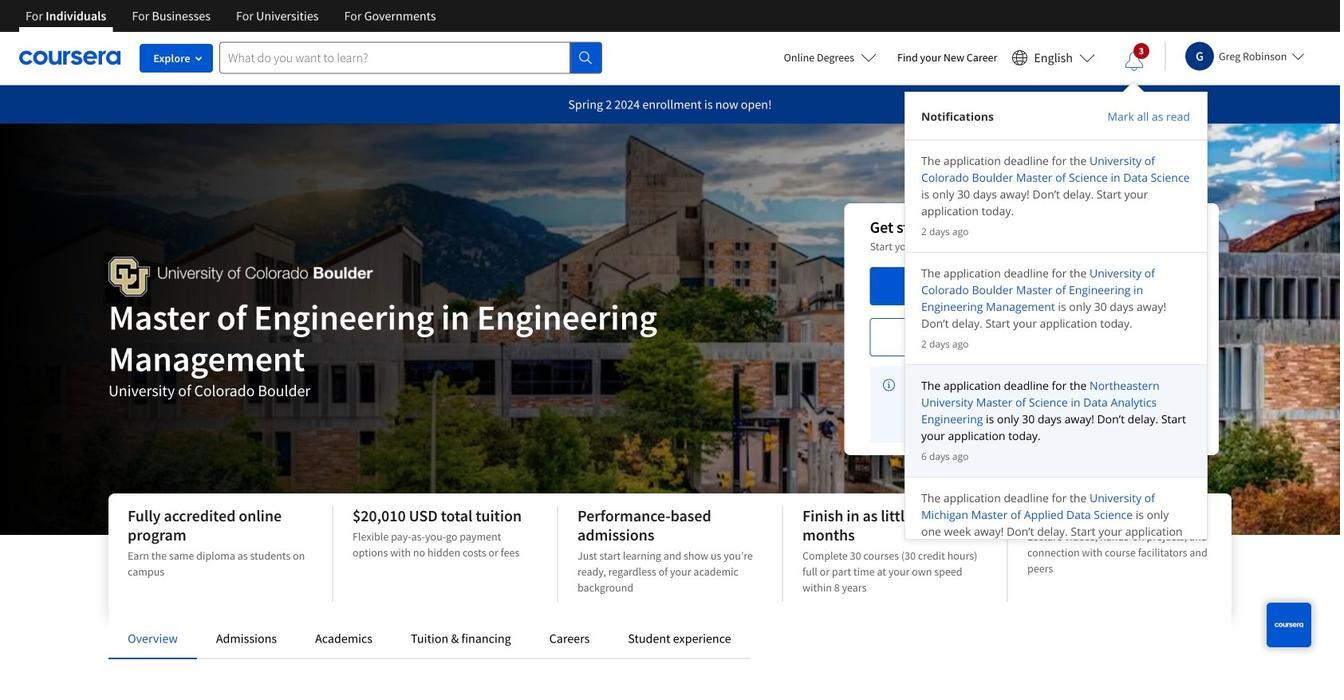 Task type: describe. For each thing, give the bounding box(es) containing it.
university of colorado boulder logo image
[[108, 257, 373, 297]]

What do you want to learn? text field
[[219, 42, 570, 74]]



Task type: locate. For each thing, give the bounding box(es) containing it.
None search field
[[219, 42, 602, 74]]

coursera image
[[19, 45, 120, 70]]

banner navigation
[[13, 0, 449, 32]]



Task type: vqa. For each thing, say whether or not it's contained in the screenshot.
search box
yes



